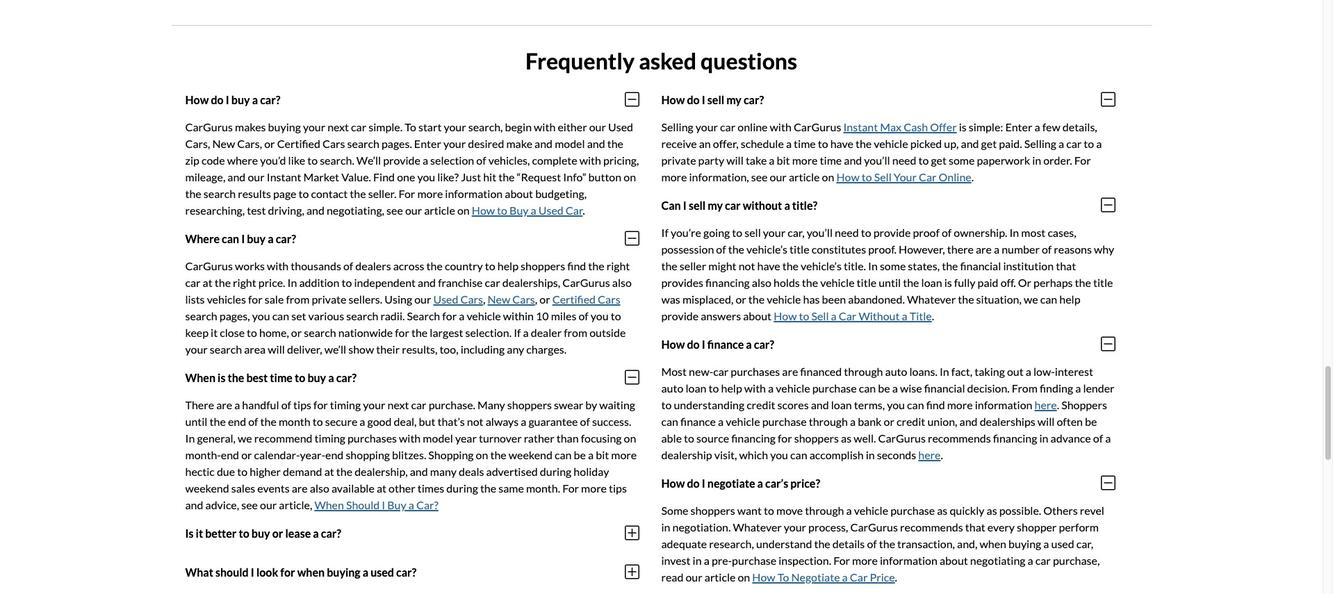 Task type: describe. For each thing, give the bounding box(es) containing it.
the down value.
[[350, 187, 366, 200]]

2 horizontal spatial provide
[[874, 226, 911, 239]]

i for how do i sell my car?
[[702, 93, 706, 106]]

car inside dropdown button
[[725, 199, 741, 212]]

perform
[[1059, 521, 1099, 534]]

can inside there are a handful of tips for timing your next car purchase. many shoppers swear by waiting until the end of the month to secure a good deal, but that's not always a guarantee of success. in general, we recommend timing purchases with model year turnover rather than focusing on month-end or calendar-year-end shopping blitzes. shopping on the weekend can be a bit more hectic due to higher demand at the dealership, and many deals advertised during holiday weekend sales events are also available at other times during the same month. for more tips and advice, see our article,
[[555, 449, 572, 462]]

for inside there are a handful of tips for timing your next car purchase. many shoppers swear by waiting until the end of the month to secure a good deal, but that's not always a guarantee of success. in general, we recommend timing purchases with model year turnover rather than focusing on month-end or calendar-year-end shopping blitzes. shopping on the weekend can be a bit more hectic due to higher demand at the dealership, and many deals advertised during holiday weekend sales events are also available at other times during the same month. for more tips and advice, see our article,
[[314, 399, 328, 412]]

to inside dropdown button
[[239, 527, 249, 540]]

the inside "is simple: enter a few details, receive an offer, schedule a time to have the vehicle picked up, and get paid. selling a car to a private party will take a bit more time and you'll need to get some paperwork in order. for more information, see our article on"
[[856, 137, 872, 150]]

1 horizontal spatial during
[[540, 465, 572, 479]]

financing inside if you're going to sell your car, you'll need to provide proof of ownership. in most cases, possession of the vehicle's title constitutes proof. however, there are a number of reasons why the seller might not have the vehicle's title. in some states, the financial institution that provides financing also holds the vehicle title until the loan is fully paid off. or perhaps the title was misplaced, or the vehicle has been abandoned. whatever the situation, we can help provide answers about
[[706, 276, 750, 289]]

minus square image for there are a handful of tips for timing your next car purchase. many shoppers swear by waiting until the end of the month to secure a good deal, but that's not always a guarantee of success. in general, we recommend timing purchases with model year turnover rather than focusing on month-end or calendar-year-end shopping blitzes. shopping on the weekend can be a bit more hectic due to higher demand at the dealership, and many deals advertised during holiday weekend sales events are also available at other times during the same month. for more tips and advice, see our article,
[[625, 369, 639, 386]]

car? up online
[[744, 93, 764, 106]]

information,
[[689, 171, 749, 184]]

how for how to sell your car online .
[[837, 171, 860, 184]]

buy left "lease"
[[252, 527, 270, 540]]

search up we'll
[[347, 137, 379, 150]]

car down budgeting,
[[566, 204, 583, 217]]

asked
[[639, 47, 697, 74]]

end up general,
[[228, 415, 246, 428]]

either
[[558, 120, 587, 134]]

the right misplaced,
[[749, 293, 765, 306]]

in down some
[[662, 521, 671, 534]]

most
[[1022, 226, 1046, 239]]

offer,
[[713, 137, 739, 150]]

there
[[185, 399, 214, 412]]

the right across
[[427, 260, 443, 273]]

our right either
[[589, 120, 606, 134]]

thousands
[[291, 260, 341, 273]]

many
[[478, 399, 505, 412]]

country
[[445, 260, 483, 273]]

of inside some shoppers want to move through a vehicle purchase as quickly as possible. others revel in negotiation. whatever your process, cargurus recommends that every shopper perform adequate research, understand the details of the transaction, and, when buying a used car, invest in a pre-purchase inspection. for more information about negotiating a car purchase, read our article on
[[867, 538, 877, 551]]

0 vertical spatial get
[[981, 137, 997, 150]]

max
[[880, 120, 902, 134]]

of up might
[[716, 243, 726, 256]]

more inside most new-car purchases are financed through auto loans. in fact, taking out a low-interest auto loan to help with a vehicle purchase can be a wise financial decision. from finding a lender to understanding credit scores and loan terms, you can find more information
[[947, 399, 973, 412]]

find inside cargurus works with thousands of dealers across the country to help shoppers find the right car at the right price. in addition to independent and franchise car dealerships, cargurus also lists vehicles for sale from private sellers. using our
[[568, 260, 586, 273]]

vehicle inside 'used cars , new cars , or certified cars search pages, you can set various search radii. search for a vehicle within 10 miles of you to keep it close to home, or search nationwide for the largest selection. if a dealer from outside your search area will deliver, we'll show their results, too, including any charges.'
[[467, 310, 501, 323]]

negotiation.
[[673, 521, 731, 534]]

used cars , new cars , or certified cars search pages, you can set various search radii. search for a vehicle within 10 miles of you to keep it close to home, or search nationwide for the largest selection. if a dealer from outside your search area will deliver, we'll show their results, too, including any charges.
[[185, 293, 626, 356]]

buy inside 'dropdown button'
[[247, 232, 266, 245]]

their
[[376, 343, 400, 356]]

our inside some shoppers want to move through a vehicle purchase as quickly as possible. others revel in negotiation. whatever your process, cargurus recommends that every shopper perform adequate research, understand the details of the transaction, and, when buying a used car, invest in a pre-purchase inspection. for more information about negotiating a car purchase, read our article on
[[686, 571, 703, 584]]

the up holds
[[783, 260, 799, 273]]

guarantee
[[529, 415, 578, 428]]

the up certified cars link
[[588, 260, 605, 273]]

1 cars, from the left
[[185, 137, 210, 150]]

not inside there are a handful of tips for timing your next car purchase. many shoppers swear by waiting until the end of the month to secure a good deal, but that's not always a guarantee of success. in general, we recommend timing purchases with model year turnover rather than focusing on month-end or calendar-year-end shopping blitzes. shopping on the weekend can be a bit more hectic due to higher demand at the dealership, and many deals advertised during holiday weekend sales events are also available at other times during the same month. for more tips and advice, see our article,
[[467, 415, 484, 428]]

car for how to sell your car online .
[[919, 171, 937, 184]]

or
[[1018, 276, 1032, 289]]

have inside "is simple: enter a few details, receive an offer, schedule a time to have the vehicle picked up, and get paid. selling a car to a private party will take a bit more time and you'll need to get some paperwork in order. for more information, see our article on"
[[831, 137, 854, 150]]

the up 'vehicles'
[[215, 276, 231, 289]]

on inside some shoppers want to move through a vehicle purchase as quickly as possible. others revel in negotiation. whatever your process, cargurus recommends that every shopper perform adequate research, understand the details of the transaction, and, when buying a used car, invest in a pre-purchase inspection. for more information about negotiating a car purchase, read our article on
[[738, 571, 750, 584]]

instant max cash offer link
[[844, 120, 957, 134]]

more up the can
[[662, 171, 687, 184]]

1 horizontal spatial weekend
[[509, 449, 553, 462]]

0 horizontal spatial get
[[931, 154, 947, 167]]

how to sell your car online link
[[837, 171, 972, 184]]

dealership,
[[355, 465, 408, 479]]

can down wise
[[907, 399, 924, 412]]

some shoppers want to move through a vehicle purchase as quickly as possible. others revel in negotiation. whatever your process, cargurus recommends that every shopper perform adequate research, understand the details of the transaction, and, when buying a used car, invest in a pre-purchase inspection. for more information about negotiating a car purchase, read our article on
[[662, 504, 1105, 584]]

the down fully
[[958, 293, 974, 306]]

do for sell
[[687, 93, 700, 106]]

search,
[[468, 120, 503, 134]]

1 vertical spatial used
[[539, 204, 564, 217]]

the up price
[[879, 538, 895, 551]]

here for here .
[[919, 449, 941, 462]]

1 vertical spatial timing
[[315, 432, 346, 445]]

available
[[332, 482, 375, 495]]

more down focusing
[[611, 449, 637, 462]]

0 vertical spatial time
[[794, 137, 816, 150]]

are right there
[[216, 399, 232, 412]]

purchase up transaction,
[[891, 504, 935, 517]]

article inside cargurus makes buying your next car simple. to start your search, begin with either our used cars, new cars, or certified cars search pages. enter your desired make and model and the zip code where you'd like to search. we'll provide a selection of vehicles, complete with pricing, mileage, and our instant market value. find one you like? just hit the "request info" button on the search results page to contact the seller. for more information about budgeting, researching, test driving, and negotiating, see our article on
[[424, 204, 455, 217]]

your inside if you're going to sell your car, you'll need to provide proof of ownership. in most cases, possession of the vehicle's title constitutes proof. however, there are a number of reasons why the seller might not have the vehicle's title. in some states, the financial institution that provides financing also holds the vehicle title until the loan is fully paid off. or perhaps the title was misplaced, or the vehicle has been abandoned. whatever the situation, we can help provide answers about
[[763, 226, 786, 239]]

the left the 'same'
[[480, 482, 497, 495]]

0 horizontal spatial auto
[[662, 382, 684, 395]]

1 vertical spatial here link
[[919, 449, 941, 462]]

the up available
[[336, 465, 353, 479]]

keep
[[185, 326, 209, 339]]

new inside 'used cars , new cars , or certified cars search pages, you can set various search radii. search for a vehicle within 10 miles of you to keep it close to home, or search nationwide for the largest selection. if a dealer from outside your search area will deliver, we'll show their results, too, including any charges.'
[[488, 293, 510, 306]]

0 horizontal spatial my
[[708, 199, 723, 212]]

0 vertical spatial selling
[[662, 120, 694, 134]]

or inside dropdown button
[[272, 527, 283, 540]]

of inside 'used cars , new cars , or certified cars search pages, you can set various search radii. search for a vehicle within 10 miles of you to keep it close to home, or search nationwide for the largest selection. if a dealer from outside your search area will deliver, we'll show their results, too, including any charges.'
[[579, 310, 589, 323]]

and right up,
[[961, 137, 979, 150]]

pages,
[[220, 310, 250, 323]]

the down there
[[942, 260, 958, 273]]

cargurus inside cargurus makes buying your next car simple. to start your search, begin with either our used cars, new cars, or certified cars search pages. enter your desired make and model and the zip code where you'd like to search. we'll provide a selection of vehicles, complete with pricing, mileage, and our instant market value. find one you like? just hit the "request info" button on the search results page to contact the seller. for more information about budgeting, researching, test driving, and negotiating, see our article on
[[185, 120, 233, 134]]

with inside cargurus works with thousands of dealers across the country to help shoppers find the right car at the right price. in addition to independent and franchise car dealerships, cargurus also lists vehicles for sale from private sellers. using our
[[267, 260, 289, 273]]

across
[[393, 260, 424, 273]]

order.
[[1044, 154, 1073, 167]]

2 vertical spatial loan
[[831, 399, 852, 412]]

cargurus inside some shoppers want to move through a vehicle purchase as quickly as possible. others revel in negotiation. whatever your process, cargurus recommends that every shopper perform adequate research, understand the details of the transaction, and, when buying a used car, invest in a pre-purchase inspection. for more information about negotiating a car purchase, read our article on
[[851, 521, 898, 534]]

how for how do i sell my car?
[[662, 93, 685, 106]]

car? right "lease"
[[321, 527, 341, 540]]

1 horizontal spatial to
[[778, 571, 789, 584]]

financing up which
[[732, 432, 776, 445]]

0 vertical spatial timing
[[330, 399, 361, 412]]

shoppers
[[1062, 399, 1107, 412]]

shoppers inside cargurus works with thousands of dealers across the country to help shoppers find the right car at the right price. in addition to independent and franchise car dealerships, cargurus also lists vehicles for sale from private sellers. using our
[[521, 260, 565, 273]]

cargurus inside the ". shoppers can finance a vehicle purchase through a bank or credit union, and dealerships will often be able to source financing for shoppers as well. cargurus recommends financing in advance of a dealership visit, which you can accomplish in seconds"
[[878, 432, 926, 445]]

car for how to negotiate a car price .
[[850, 571, 868, 584]]

inspection.
[[779, 554, 832, 568]]

used inside cargurus makes buying your next car simple. to start your search, begin with either our used cars, new cars, or certified cars search pages. enter your desired make and model and the zip code where you'd like to search. we'll provide a selection of vehicles, complete with pricing, mileage, and our instant market value. find one you like? just hit the "request info" button on the search results page to contact the seller. for more information about budgeting, researching, test driving, and negotiating, see our article on
[[608, 120, 633, 134]]

best
[[246, 371, 268, 384]]

how to sell your car online .
[[837, 171, 974, 184]]

including
[[461, 343, 505, 356]]

how for how do i finance a car?
[[662, 338, 685, 351]]

whatever inside if you're going to sell your car, you'll need to provide proof of ownership. in most cases, possession of the vehicle's title constitutes proof. however, there are a number of reasons why the seller might not have the vehicle's title. in some states, the financial institution that provides financing also holds the vehicle title until the loan is fully paid off. or perhaps the title was misplaced, or the vehicle has been abandoned. whatever the situation, we can help provide answers about
[[907, 293, 956, 306]]

financing down dealerships
[[993, 432, 1038, 445]]

0 horizontal spatial right
[[233, 276, 256, 289]]

and up pricing,
[[587, 137, 605, 150]]

car up lists
[[185, 276, 201, 289]]

the down mileage,
[[185, 187, 201, 200]]

your up selection
[[444, 137, 466, 150]]

on down pricing,
[[624, 171, 636, 184]]

with up schedule
[[770, 120, 792, 134]]

adequate
[[662, 538, 707, 551]]

in left advance
[[1040, 432, 1049, 445]]

credit inside the ". shoppers can finance a vehicle purchase through a bank or credit union, and dealerships will often be able to source financing for shoppers as well. cargurus recommends financing in advance of a dealership visit, which you can accomplish in seconds"
[[897, 415, 926, 428]]

is simple: enter a few details, receive an offer, schedule a time to have the vehicle picked up, and get paid. selling a car to a private party will take a bit more time and you'll need to get some paperwork in order. for more information, see our article on
[[662, 120, 1102, 184]]

1 horizontal spatial provide
[[662, 310, 699, 323]]

0 horizontal spatial loan
[[686, 382, 707, 395]]

more down holiday at the bottom of the page
[[581, 482, 607, 495]]

our up where can i buy a car? 'dropdown button'
[[405, 204, 422, 217]]

you'll inside if you're going to sell your car, you'll need to provide proof of ownership. in most cases, possession of the vehicle's title constitutes proof. however, there are a number of reasons why the seller might not have the vehicle's title. in some states, the financial institution that provides financing also holds the vehicle title until the loan is fully paid off. or perhaps the title was misplaced, or the vehicle has been abandoned. whatever the situation, we can help provide answers about
[[807, 226, 833, 239]]

the right perhaps
[[1075, 276, 1091, 289]]

the right hit
[[499, 171, 515, 184]]

and up how to sell your car online link
[[844, 154, 862, 167]]

search up keep
[[185, 310, 217, 323]]

1 horizontal spatial title
[[857, 276, 877, 289]]

deals
[[459, 465, 484, 479]]

sell inside if you're going to sell your car, you'll need to provide proof of ownership. in most cases, possession of the vehicle's title constitutes proof. however, there are a number of reasons why the seller might not have the vehicle's title. in some states, the financial institution that provides financing also holds the vehicle title until the loan is fully paid off. or perhaps the title was misplaced, or the vehicle has been abandoned. whatever the situation, we can help provide answers about
[[745, 226, 761, 239]]

our up results
[[248, 171, 265, 184]]

for inside the ". shoppers can finance a vehicle purchase through a bank or credit union, and dealerships will often be able to source financing for shoppers as well. cargurus recommends financing in advance of a dealership visit, which you can accomplish in seconds"
[[778, 432, 792, 445]]

your right start
[[444, 120, 466, 134]]

where can i buy a car? button
[[185, 219, 639, 258]]

or up 10
[[540, 293, 550, 306]]

vehicle down holds
[[767, 293, 801, 306]]

1 , from the left
[[483, 293, 486, 306]]

find inside most new-car purchases are financed through auto loans. in fact, taking out a low-interest auto loan to help with a vehicle purchase can be a wise financial decision. from finding a lender to understanding credit scores and loan terms, you can find more information
[[927, 399, 945, 412]]

i for what should i look for when buying a used car?
[[251, 566, 254, 579]]

of down by
[[580, 415, 590, 428]]

it inside dropdown button
[[196, 527, 203, 540]]

i right the can
[[683, 199, 687, 212]]

we'll
[[324, 343, 346, 356]]

the up pricing,
[[607, 137, 624, 150]]

minus square image for some shoppers want to move through a vehicle purchase as quickly as possible. others revel in negotiation. whatever your process, cargurus recommends that every shopper perform adequate research, understand the details of the transaction, and, when buying a used car, invest in a pre-purchase inspection. for more information about negotiating a car purchase, read our article on
[[1101, 475, 1116, 492]]

can inside 'dropdown button'
[[222, 232, 239, 245]]

car? inside 'dropdown button'
[[276, 232, 296, 245]]

you up outside
[[591, 310, 609, 323]]

cars up outside
[[598, 293, 621, 306]]

on down 'success.'
[[624, 432, 636, 445]]

how for how do i buy a car?
[[185, 93, 209, 106]]

1 horizontal spatial as
[[937, 504, 948, 517]]

you inside the ". shoppers can finance a vehicle purchase through a bank or credit union, and dealerships will often be able to source financing for shoppers as well. cargurus recommends financing in advance of a dealership visit, which you can accomplish in seconds"
[[770, 449, 788, 462]]

price.
[[258, 276, 285, 289]]

are down demand
[[292, 482, 308, 495]]

decision.
[[968, 382, 1010, 395]]

been
[[822, 293, 846, 306]]

complete
[[532, 154, 577, 167]]

when inside some shoppers want to move through a vehicle purchase as quickly as possible. others revel in negotiation. whatever your process, cargurus recommends that every shopper perform adequate research, understand the details of the transaction, and, when buying a used car, invest in a pre-purchase inspection. for more information about negotiating a car purchase, read our article on
[[980, 538, 1007, 551]]

in down adequate
[[693, 554, 702, 568]]

we inside there are a handful of tips for timing your next car purchase. many shoppers swear by waiting until the end of the month to secure a good deal, but that's not always a guarantee of success. in general, we recommend timing purchases with model year turnover rather than focusing on month-end or calendar-year-end shopping blitzes. shopping on the weekend can be a bit more hectic due to higher demand at the dealership, and many deals advertised during holiday weekend sales events are also available at other times during the same month. for more tips and advice, see our article,
[[238, 432, 252, 445]]

of down the most
[[1042, 243, 1052, 256]]

in up 'number'
[[1010, 226, 1019, 239]]

1 horizontal spatial instant
[[844, 120, 878, 134]]

area
[[244, 343, 266, 356]]

or inside if you're going to sell your car, you'll need to provide proof of ownership. in most cases, possession of the vehicle's title constitutes proof. however, there are a number of reasons why the seller might not have the vehicle's title. in some states, the financial institution that provides financing also holds the vehicle title until the loan is fully paid off. or perhaps the title was misplaced, or the vehicle has been abandoned. whatever the situation, we can help provide answers about
[[736, 293, 747, 306]]

to inside dropdown button
[[295, 371, 305, 384]]

institution
[[1004, 260, 1054, 273]]

through inside most new-car purchases are financed through auto loans. in fact, taking out a low-interest auto loan to help with a vehicle purchase can be a wise financial decision. from finding a lender to understanding credit scores and loan terms, you can find more information
[[844, 365, 883, 378]]

value.
[[341, 171, 371, 184]]

minus square image for most new-car purchases are financed through auto loans. in fact, taking out a low-interest auto loan to help with a vehicle purchase can be a wise financial decision. from finding a lender to understanding credit scores and loan terms, you can find more information
[[1101, 336, 1116, 353]]

year
[[455, 432, 477, 445]]

cargurus up certified cars link
[[563, 276, 610, 289]]

some inside if you're going to sell your car, you'll need to provide proof of ownership. in most cases, possession of the vehicle's title constitutes proof. however, there are a number of reasons why the seller might not have the vehicle's title. in some states, the financial institution that provides financing also holds the vehicle title until the loan is fully paid off. or perhaps the title was misplaced, or the vehicle has been abandoned. whatever the situation, we can help provide answers about
[[880, 260, 906, 273]]

cars up within
[[513, 293, 535, 306]]

and down where
[[228, 171, 246, 184]]

sell for your
[[874, 171, 892, 184]]

a inside 'how do i negotiate a car's price?' dropdown button
[[758, 477, 763, 490]]

more down selling your car online with cargurus instant max cash offer
[[792, 154, 818, 167]]

a inside what should i look for when buying a used car? dropdown button
[[363, 566, 369, 579]]

invest
[[662, 554, 691, 568]]

seller
[[680, 260, 707, 273]]

1 horizontal spatial buy
[[510, 204, 529, 217]]

for down radii. at bottom
[[395, 326, 409, 339]]

selling your car online with cargurus instant max cash offer
[[662, 120, 957, 134]]

that inside if you're going to sell your car, you'll need to provide proof of ownership. in most cases, possession of the vehicle's title constitutes proof. however, there are a number of reasons why the seller might not have the vehicle's title. in some states, the financial institution that provides financing also holds the vehicle title until the loan is fully paid off. or perhaps the title was misplaced, or the vehicle has been abandoned. whatever the situation, we can help provide answers about
[[1056, 260, 1076, 273]]

off.
[[1001, 276, 1016, 289]]

how for how do i negotiate a car's price?
[[662, 477, 685, 490]]

car? down is it better to buy or lease a car? dropdown button
[[396, 566, 417, 579]]

1 horizontal spatial my
[[727, 93, 742, 106]]

you up home,
[[252, 310, 270, 323]]

cargurus down the where
[[185, 260, 233, 273]]

more inside some shoppers want to move through a vehicle purchase as quickly as possible. others revel in negotiation. whatever your process, cargurus recommends that every shopper perform adequate research, understand the details of the transaction, and, when buying a used car, invest in a pre-purchase inspection. for more information about negotiating a car purchase, read our article on
[[852, 554, 878, 568]]

new inside cargurus makes buying your next car simple. to start your search, begin with either our used cars, new cars, or certified cars search pages. enter your desired make and model and the zip code where you'd like to search. we'll provide a selection of vehicles, complete with pricing, mileage, and our instant market value. find one you like? just hit the "request info" button on the search results page to contact the seller. for more information about budgeting, researching, test driving, and negotiating, see our article on
[[212, 137, 235, 150]]

search down various
[[304, 326, 336, 339]]

car? up makes
[[260, 93, 280, 106]]

why
[[1094, 243, 1115, 256]]

lender
[[1083, 382, 1115, 395]]

a inside the how do i buy a car? dropdown button
[[252, 93, 258, 106]]

the down turnover
[[490, 449, 507, 462]]

misplaced,
[[683, 293, 734, 306]]

car's
[[766, 477, 789, 490]]

2 horizontal spatial as
[[987, 504, 997, 517]]

search up nationwide
[[346, 310, 379, 323]]

how for how to sell a car without a title .
[[774, 310, 797, 323]]

0 horizontal spatial buy
[[387, 499, 407, 512]]

search up researching,
[[204, 187, 236, 200]]

loans.
[[910, 365, 938, 378]]

contact
[[311, 187, 348, 200]]

with up button
[[580, 154, 601, 167]]

recommend
[[254, 432, 313, 445]]

picked
[[911, 137, 942, 150]]

the up the has
[[802, 276, 818, 289]]

provides
[[662, 276, 704, 289]]

is
[[185, 527, 194, 540]]

deliver,
[[287, 343, 322, 356]]

details
[[833, 538, 865, 551]]

turnover
[[479, 432, 522, 445]]

through inside the ". shoppers can finance a vehicle purchase through a bank or credit union, and dealerships will often be able to source financing for shoppers as well. cargurus recommends financing in advance of a dealership visit, which you can accomplish in seconds"
[[809, 415, 848, 428]]

terms,
[[854, 399, 885, 412]]

is inside if you're going to sell your car, you'll need to provide proof of ownership. in most cases, possession of the vehicle's title constitutes proof. however, there are a number of reasons why the seller might not have the vehicle's title. in some states, the financial institution that provides financing also holds the vehicle title until the loan is fully paid off. or perhaps the title was misplaced, or the vehicle has been abandoned. whatever the situation, we can help provide answers about
[[945, 276, 952, 289]]

plus square image for what should i look for when buying a used car?
[[625, 564, 639, 581]]

model inside cargurus makes buying your next car simple. to start your search, begin with either our used cars, new cars, or certified cars search pages. enter your desired make and model and the zip code where you'd like to search. we'll provide a selection of vehicles, complete with pricing, mileage, and our instant market value. find one you like? just hit the "request info" button on the search results page to contact the seller. for more information about budgeting, researching, test driving, and negotiating, see our article on
[[555, 137, 585, 150]]

2 horizontal spatial at
[[377, 482, 387, 495]]

model inside there are a handful of tips for timing your next car purchase. many shoppers swear by waiting until the end of the month to secure a good deal, but that's not always a guarantee of success. in general, we recommend timing purchases with model year turnover rather than focusing on month-end or calendar-year-end shopping blitzes. shopping on the weekend can be a bit more hectic due to higher demand at the dealership, and many deals advertised during holiday weekend sales events are also available at other times during the same month. for more tips and advice, see our article,
[[423, 432, 453, 445]]

recommends inside some shoppers want to move through a vehicle purchase as quickly as possible. others revel in negotiation. whatever your process, cargurus recommends that every shopper perform adequate research, understand the details of the transaction, and, when buying a used car, invest in a pre-purchase inspection. for more information about negotiating a car purchase, read our article on
[[900, 521, 963, 534]]

frequently
[[526, 47, 635, 74]]

we'll
[[357, 154, 381, 167]]

minus square image for if you're going to sell your car, you'll need to provide proof of ownership. in most cases, possession of the vehicle's title constitutes proof. however, there are a number of reasons why the seller might not have the vehicle's title. in some states, the financial institution that provides financing also holds the vehicle title until the loan is fully paid off. or perhaps the title was misplaced, or the vehicle has been abandoned. whatever the situation, we can help provide answers about
[[1101, 197, 1116, 214]]

the up might
[[728, 243, 745, 256]]

finance for i
[[708, 338, 744, 351]]

our inside there are a handful of tips for timing your next car purchase. many shoppers swear by waiting until the end of the month to secure a good deal, but that's not always a guarantee of success. in general, we recommend timing purchases with model year turnover rather than focusing on month-end or calendar-year-end shopping blitzes. shopping on the weekend can be a bit more hectic due to higher demand at the dealership, and many deals advertised during holiday weekend sales events are also available at other times during the same month. for more tips and advice, see our article,
[[260, 499, 277, 512]]

sale
[[265, 293, 284, 306]]

was
[[662, 293, 681, 306]]

the inside dropdown button
[[228, 371, 244, 384]]

instant inside cargurus makes buying your next car simple. to start your search, begin with either our used cars, new cars, or certified cars search pages. enter your desired make and model and the zip code where you'd like to search. we'll provide a selection of vehicles, complete with pricing, mileage, and our instant market value. find one you like? just hit the "request info" button on the search results page to contact the seller. for more information about budgeting, researching, test driving, and negotiating, see our article on
[[267, 171, 301, 184]]

end up "due"
[[221, 449, 239, 462]]

a inside if you're going to sell your car, you'll need to provide proof of ownership. in most cases, possession of the vehicle's title constitutes proof. however, there are a number of reasons why the seller might not have the vehicle's title. in some states, the financial institution that provides financing also holds the vehicle title until the loan is fully paid off. or perhaps the title was misplaced, or the vehicle has been abandoned. whatever the situation, we can help provide answers about
[[994, 243, 1000, 256]]

holiday
[[574, 465, 609, 479]]

car inside there are a handful of tips for timing your next car purchase. many shoppers swear by waiting until the end of the month to secure a good deal, but that's not always a guarantee of success. in general, we recommend timing purchases with model year turnover rather than focusing on month-end or calendar-year-end shopping blitzes. shopping on the weekend can be a bit more hectic due to higher demand at the dealership, and many deals advertised during holiday weekend sales events are also available at other times during the same month. for more tips and advice, see our article,
[[411, 399, 427, 412]]

0 vertical spatial vehicle's
[[747, 243, 788, 256]]

shoppers inside there are a handful of tips for timing your next car purchase. many shoppers swear by waiting until the end of the month to secure a good deal, but that's not always a guarantee of success. in general, we recommend timing purchases with model year turnover rather than focusing on month-end or calendar-year-end shopping blitzes. shopping on the weekend can be a bit more hectic due to higher demand at the dealership, and many deals advertised during holiday weekend sales events are also available at other times during the same month. for more tips and advice, see our article,
[[507, 399, 552, 412]]

on up the deals
[[476, 449, 488, 462]]

end left shopping
[[325, 449, 344, 462]]

how to buy a used car .
[[472, 204, 585, 217]]

1 horizontal spatial right
[[607, 260, 630, 273]]

it inside 'used cars , new cars , or certified cars search pages, you can set various search radii. search for a vehicle within 10 miles of you to keep it close to home, or search nationwide for the largest selection. if a dealer from outside your search area will deliver, we'll show their results, too, including any charges.'
[[211, 326, 218, 339]]

can up terms, on the bottom of the page
[[859, 382, 876, 395]]

new-
[[689, 365, 713, 378]]

1 vertical spatial sell
[[689, 199, 706, 212]]

the down states, at the right top
[[903, 276, 919, 289]]

minus square image for cargurus makes buying your next car simple. to start your search, begin with either our used cars, new cars, or certified cars search pages. enter your desired make and model and the zip code where you'd like to search. we'll provide a selection of vehicles, complete with pricing, mileage, and our instant market value. find one you like? just hit the "request info" button on the search results page to contact the seller. for more information about budgeting, researching, test driving, and negotiating, see our article on
[[625, 91, 639, 108]]

show
[[349, 343, 374, 356]]

in right title.
[[868, 260, 878, 273]]

makes
[[235, 120, 266, 134]]

the down 'process,'
[[814, 538, 831, 551]]

the inside 'used cars , new cars , or certified cars search pages, you can set various search radii. search for a vehicle within 10 miles of you to keep it close to home, or search nationwide for the largest selection. if a dealer from outside your search area will deliver, we'll show their results, too, including any charges.'
[[412, 326, 428, 339]]

purchase down the research,
[[732, 554, 777, 568]]

and up the complete
[[535, 137, 553, 150]]

buy up makes
[[231, 93, 250, 106]]

our inside cargurus works with thousands of dealers across the country to help shoppers find the right car at the right price. in addition to independent and franchise car dealerships, cargurus also lists vehicles for sale from private sellers. using our
[[414, 293, 431, 306]]

the up general,
[[210, 415, 226, 428]]

car inside cargurus makes buying your next car simple. to start your search, begin with either our used cars, new cars, or certified cars search pages. enter your desired make and model and the zip code where you'd like to search. we'll provide a selection of vehicles, complete with pricing, mileage, and our instant market value. find one you like? just hit the "request info" button on the search results page to contact the seller. for more information about budgeting, researching, test driving, and negotiating, see our article on
[[351, 120, 367, 134]]

1 horizontal spatial at
[[324, 465, 334, 479]]

time inside dropdown button
[[270, 371, 293, 384]]

reasons
[[1054, 243, 1092, 256]]

when is the best time to buy a car?
[[185, 371, 357, 384]]

possible.
[[1000, 504, 1042, 517]]

1 vertical spatial vehicle's
[[801, 260, 842, 273]]

1 horizontal spatial auto
[[885, 365, 908, 378]]

in inside most new-car purchases are financed through auto loans. in fact, taking out a low-interest auto loan to help with a vehicle purchase can be a wise financial decision. from finding a lender to understanding credit scores and loan terms, you can find more information
[[940, 365, 950, 378]]

frequently asked questions
[[526, 47, 797, 74]]

i for how do i negotiate a car's price?
[[702, 477, 706, 490]]

how do i sell my car? button
[[662, 80, 1116, 119]]

selling inside "is simple: enter a few details, receive an offer, schedule a time to have the vehicle picked up, and get paid. selling a car to a private party will take a bit more time and you'll need to get some paperwork in order. for more information, see our article on"
[[1025, 137, 1057, 150]]

your up "like" at the left of the page
[[303, 120, 325, 134]]

button
[[589, 171, 622, 184]]

taking
[[975, 365, 1005, 378]]

or inside cargurus makes buying your next car simple. to start your search, begin with either our used cars, new cars, or certified cars search pages. enter your desired make and model and the zip code where you'd like to search. we'll provide a selection of vehicles, complete with pricing, mileage, and our instant market value. find one you like? just hit the "request info" button on the search results page to contact the seller. for more information about budgeting, researching, test driving, and negotiating, see our article on
[[264, 137, 275, 150]]

more inside cargurus makes buying your next car simple. to start your search, begin with either our used cars, new cars, or certified cars search pages. enter your desired make and model and the zip code where you'd like to search. we'll provide a selection of vehicles, complete with pricing, mileage, and our instant market value. find one you like? just hit the "request info" button on the search results page to contact the seller. for more information about budgeting, researching, test driving, and negotiating, see our article on
[[417, 187, 443, 200]]

and down 'contact'
[[307, 204, 325, 217]]

1 horizontal spatial tips
[[609, 482, 627, 495]]

when for when should i buy a car?
[[315, 499, 344, 512]]

cars down franchise
[[461, 293, 483, 306]]

through inside some shoppers want to move through a vehicle purchase as quickly as possible. others revel in negotiation. whatever your process, cargurus recommends that every shopper perform adequate research, understand the details of the transaction, and, when buying a used car, invest in a pre-purchase inspection. for more information about negotiating a car purchase, read our article on
[[805, 504, 844, 517]]

minus square image for selling your car online with cargurus
[[1101, 91, 1116, 108]]

if inside 'used cars , new cars , or certified cars search pages, you can set various search radii. search for a vehicle within 10 miles of you to keep it close to home, or search nationwide for the largest selection. if a dealer from outside your search area will deliver, we'll show their results, too, including any charges.'
[[514, 326, 521, 339]]

2 horizontal spatial title
[[1094, 276, 1113, 289]]

for up the largest
[[442, 310, 457, 323]]

you inside most new-car purchases are financed through auto loans. in fact, taking out a low-interest auto loan to help with a vehicle purchase can be a wise financial decision. from finding a lender to understanding credit scores and loan terms, you can find more information
[[887, 399, 905, 412]]

source
[[697, 432, 729, 445]]

or down set
[[291, 326, 302, 339]]

cargurus right online
[[794, 120, 841, 134]]

0 horizontal spatial tips
[[293, 399, 311, 412]]

some
[[662, 504, 689, 517]]

1 horizontal spatial here link
[[1035, 399, 1057, 412]]

we inside if you're going to sell your car, you'll need to provide proof of ownership. in most cases, possession of the vehicle's title constitutes proof. however, there are a number of reasons why the seller might not have the vehicle's title. in some states, the financial institution that provides financing also holds the vehicle title until the loan is fully paid off. or perhaps the title was misplaced, or the vehicle has been abandoned. whatever the situation, we can help provide answers about
[[1024, 293, 1038, 306]]

of inside cargurus works with thousands of dealers across the country to help shoppers find the right car at the right price. in addition to independent and franchise car dealerships, cargurus also lists vehicles for sale from private sellers. using our
[[343, 260, 353, 273]]

how to negotiate a car price .
[[753, 571, 898, 584]]

cargurus makes buying your next car simple. to start your search, begin with either our used cars, new cars, or certified cars search pages. enter your desired make and model and the zip code where you'd like to search. we'll provide a selection of vehicles, complete with pricing, mileage, and our instant market value. find one you like? just hit the "request info" button on the search results page to contact the seller. for more information about budgeting, researching, test driving, and negotiating, see our article on
[[185, 120, 639, 217]]

have inside if you're going to sell your car, you'll need to provide proof of ownership. in most cases, possession of the vehicle's title constitutes proof. however, there are a number of reasons why the seller might not have the vehicle's title. in some states, the financial institution that provides financing also holds the vehicle title until the loan is fully paid off. or perhaps the title was misplaced, or the vehicle has been abandoned. whatever the situation, we can help provide answers about
[[757, 260, 780, 273]]

holds
[[774, 276, 800, 289]]



Task type: vqa. For each thing, say whether or not it's contained in the screenshot.
Title
yes



Task type: locate. For each thing, give the bounding box(es) containing it.
out
[[1007, 365, 1024, 378]]

can right the where
[[222, 232, 239, 245]]

with inside most new-car purchases are financed through auto loans. in fact, taking out a low-interest auto loan to help with a vehicle purchase can be a wise financial decision. from finding a lender to understanding credit scores and loan terms, you can find more information
[[744, 382, 766, 395]]

times
[[418, 482, 444, 495]]

title?
[[792, 199, 818, 212]]

0 vertical spatial tips
[[293, 399, 311, 412]]

your inside 'used cars , new cars , or certified cars search pages, you can set various search radii. search for a vehicle within 10 miles of you to keep it close to home, or search nationwide for the largest selection. if a dealer from outside your search area will deliver, we'll show their results, too, including any charges.'
[[185, 343, 208, 356]]

vehicle up selection.
[[467, 310, 501, 323]]

of left "dealers"
[[343, 260, 353, 273]]

accomplish
[[810, 449, 864, 462]]

pages.
[[382, 137, 412, 150]]

0 vertical spatial when
[[980, 538, 1007, 551]]

i left look
[[251, 566, 254, 579]]

from
[[1012, 382, 1038, 395]]

will inside the ". shoppers can finance a vehicle purchase through a bank or credit union, and dealerships will often be able to source financing for shoppers as well. cargurus recommends financing in advance of a dealership visit, which you can accomplish in seconds"
[[1038, 415, 1055, 428]]

as left well.
[[841, 432, 852, 445]]

schedule
[[741, 137, 784, 150]]

as inside the ". shoppers can finance a vehicle purchase through a bank or credit union, and dealerships will often be able to source financing for shoppers as well. cargurus recommends financing in advance of a dealership visit, which you can accomplish in seconds"
[[841, 432, 852, 445]]

car inside some shoppers want to move through a vehicle purchase as quickly as possible. others revel in negotiation. whatever your process, cargurus recommends that every shopper perform adequate research, understand the details of the transaction, and, when buying a used car, invest in a pre-purchase inspection. for more information about negotiating a car purchase, read our article on
[[1036, 554, 1051, 568]]

lease
[[285, 527, 311, 540]]

about
[[505, 187, 533, 200], [743, 310, 772, 323], [940, 554, 968, 568]]

union,
[[928, 415, 958, 428]]

i for when should i buy a car?
[[382, 499, 385, 512]]

plus square image for is it better to buy or lease a car?
[[625, 525, 639, 542]]

1 vertical spatial at
[[324, 465, 334, 479]]

0 horizontal spatial next
[[328, 120, 349, 134]]

1 vertical spatial article
[[424, 204, 455, 217]]

how do i finance a car? button
[[662, 325, 1116, 364]]

help inside if you're going to sell your car, you'll need to provide proof of ownership. in most cases, possession of the vehicle's title constitutes proof. however, there are a number of reasons why the seller might not have the vehicle's title. in some states, the financial institution that provides financing also holds the vehicle title until the loan is fully paid off. or perhaps the title was misplaced, or the vehicle has been abandoned. whatever the situation, we can help provide answers about
[[1060, 293, 1081, 306]]

with right the "begin"
[[534, 120, 556, 134]]

help inside most new-car purchases are financed through auto loans. in fact, taking out a low-interest auto loan to help with a vehicle purchase can be a wise financial decision. from finding a lender to understanding credit scores and loan terms, you can find more information
[[721, 382, 742, 395]]

to
[[818, 137, 828, 150], [1084, 137, 1094, 150], [307, 154, 318, 167], [919, 154, 929, 167], [862, 171, 872, 184], [299, 187, 309, 200], [497, 204, 508, 217], [732, 226, 743, 239], [861, 226, 872, 239], [485, 260, 495, 273], [342, 276, 352, 289], [611, 310, 621, 323], [799, 310, 810, 323], [247, 326, 257, 339], [295, 371, 305, 384], [709, 382, 719, 395], [662, 399, 672, 412], [313, 415, 323, 428], [684, 432, 695, 445], [237, 465, 248, 479], [764, 504, 774, 517], [239, 527, 249, 540]]

what should i look for when buying a used car? button
[[185, 553, 639, 592]]

1 horizontal spatial need
[[893, 154, 917, 167]]

finance down answers
[[708, 338, 744, 351]]

of right proof
[[942, 226, 952, 239]]

of inside cargurus makes buying your next car simple. to start your search, begin with either our used cars, new cars, or certified cars search pages. enter your desired make and model and the zip code where you'd like to search. we'll provide a selection of vehicles, complete with pricing, mileage, and our instant market value. find one you like? just hit the "request info" button on the search results page to contact the seller. for more information about budgeting, researching, test driving, and negotiating, see our article on
[[476, 154, 486, 167]]

through up 'process,'
[[805, 504, 844, 517]]

10
[[536, 310, 549, 323]]

1 vertical spatial bit
[[596, 449, 609, 462]]

bit
[[777, 154, 790, 167], [596, 449, 609, 462]]

2 horizontal spatial used
[[608, 120, 633, 134]]

1 vertical spatial model
[[423, 432, 453, 445]]

1 horizontal spatial get
[[981, 137, 997, 150]]

in up 'month-'
[[185, 432, 195, 445]]

most
[[662, 365, 687, 378]]

sell right the can
[[689, 199, 706, 212]]

credit
[[747, 399, 776, 412], [897, 415, 926, 428]]

1 vertical spatial through
[[809, 415, 848, 428]]

car for how to sell a car without a title .
[[839, 310, 857, 323]]

article up title?
[[789, 171, 820, 184]]

1 vertical spatial instant
[[267, 171, 301, 184]]

0 vertical spatial find
[[568, 260, 586, 273]]

how for how to negotiate a car price .
[[753, 571, 776, 584]]

until inside there are a handful of tips for timing your next car purchase. many shoppers swear by waiting until the end of the month to secure a good deal, but that's not always a guarantee of success. in general, we recommend timing purchases with model year turnover rather than focusing on month-end or calendar-year-end shopping blitzes. shopping on the weekend can be a bit more hectic due to higher demand at the dealership, and many deals advertised during holiday weekend sales events are also available at other times during the same month. for more tips and advice, see our article,
[[185, 415, 207, 428]]

0 vertical spatial buying
[[268, 120, 301, 134]]

negotiate
[[791, 571, 840, 584]]

0 vertical spatial used
[[1052, 538, 1075, 551]]

scores
[[778, 399, 809, 412]]

1 vertical spatial purchases
[[348, 432, 397, 445]]

i for where can i buy a car?
[[241, 232, 245, 245]]

the
[[607, 137, 624, 150], [856, 137, 872, 150], [499, 171, 515, 184], [185, 187, 201, 200], [350, 187, 366, 200], [728, 243, 745, 256], [427, 260, 443, 273], [588, 260, 605, 273], [662, 260, 678, 273], [783, 260, 799, 273], [942, 260, 958, 273], [215, 276, 231, 289], [802, 276, 818, 289], [903, 276, 919, 289], [1075, 276, 1091, 289], [749, 293, 765, 306], [958, 293, 974, 306], [412, 326, 428, 339], [228, 371, 244, 384], [210, 415, 226, 428], [260, 415, 277, 428], [490, 449, 507, 462], [336, 465, 353, 479], [480, 482, 497, 495], [814, 538, 831, 551], [879, 538, 895, 551]]

article inside some shoppers want to move through a vehicle purchase as quickly as possible. others revel in negotiation. whatever your process, cargurus recommends that every shopper perform adequate research, understand the details of the transaction, and, when buying a used car, invest in a pre-purchase inspection. for more information about negotiating a car purchase, read our article on
[[705, 571, 736, 584]]

0 vertical spatial help
[[498, 260, 519, 273]]

1 horizontal spatial enter
[[1006, 120, 1033, 134]]

the up provides
[[662, 260, 678, 273]]

addition
[[299, 276, 340, 289]]

a inside is it better to buy or lease a car? dropdown button
[[313, 527, 319, 540]]

also inside there are a handful of tips for timing your next car purchase. many shoppers swear by waiting until the end of the month to secure a good deal, but that's not always a guarantee of success. in general, we recommend timing purchases with model year turnover rather than focusing on month-end or calendar-year-end shopping blitzes. shopping on the weekend can be a bit more hectic due to higher demand at the dealership, and many deals advertised during holiday weekend sales events are also available at other times during the same month. for more tips and advice, see our article,
[[310, 482, 329, 495]]

0 horizontal spatial title
[[790, 243, 810, 256]]

demand
[[283, 465, 322, 479]]

car, down perform
[[1077, 538, 1094, 551]]

1 horizontal spatial article
[[705, 571, 736, 584]]

always
[[486, 415, 519, 428]]

selling up the receive
[[662, 120, 694, 134]]

fact,
[[952, 365, 973, 378]]

timing down the secure
[[315, 432, 346, 445]]

0 vertical spatial next
[[328, 120, 349, 134]]

0 vertical spatial recommends
[[928, 432, 991, 445]]

mileage,
[[185, 171, 225, 184]]

2 vertical spatial help
[[721, 382, 742, 395]]

used up pricing,
[[608, 120, 633, 134]]

0 horizontal spatial instant
[[267, 171, 301, 184]]

shopping
[[429, 449, 474, 462]]

cars inside cargurus makes buying your next car simple. to start your search, begin with either our used cars, new cars, or certified cars search pages. enter your desired make and model and the zip code where you'd like to search. we'll provide a selection of vehicles, complete with pricing, mileage, and our instant market value. find one you like? just hit the "request info" button on the search results page to contact the seller. for more information about budgeting, researching, test driving, and negotiating, see our article on
[[323, 137, 345, 150]]

of up month
[[281, 399, 291, 412]]

0 horizontal spatial from
[[286, 293, 310, 306]]

shoppers inside some shoppers want to move through a vehicle purchase as quickly as possible. others revel in negotiation. whatever your process, cargurus recommends that every shopper perform adequate research, understand the details of the transaction, and, when buying a used car, invest in a pre-purchase inspection. for more information about negotiating a car purchase, read our article on
[[691, 504, 735, 517]]

of inside the ". shoppers can finance a vehicle purchase through a bank or credit union, and dealerships will often be able to source financing for shoppers as well. cargurus recommends financing in advance of a dealership visit, which you can accomplish in seconds"
[[1093, 432, 1103, 445]]

minus square image
[[1101, 91, 1116, 108], [1101, 336, 1116, 353], [625, 369, 639, 386], [1101, 475, 1116, 492]]

1 vertical spatial weekend
[[185, 482, 229, 495]]

for inside cargurus works with thousands of dealers across the country to help shoppers find the right car at the right price. in addition to independent and franchise car dealerships, cargurus also lists vehicles for sale from private sellers. using our
[[248, 293, 263, 306]]

when should i buy a car?
[[315, 499, 439, 512]]

price?
[[791, 477, 820, 490]]

2 , from the left
[[535, 293, 538, 306]]

you're
[[671, 226, 701, 239]]

do for negotiate
[[687, 477, 700, 490]]

1 horizontal spatial about
[[743, 310, 772, 323]]

0 horizontal spatial enter
[[414, 137, 441, 150]]

vehicle inside "is simple: enter a few details, receive an offer, schedule a time to have the vehicle picked up, and get paid. selling a car to a private party will take a bit more time and you'll need to get some paperwork in order. for more information, see our article on"
[[874, 137, 908, 150]]

on inside "is simple: enter a few details, receive an offer, schedule a time to have the vehicle picked up, and get paid. selling a car to a private party will take a bit more time and you'll need to get some paperwork in order. for more information, see our article on"
[[822, 171, 835, 184]]

also inside cargurus works with thousands of dealers across the country to help shoppers find the right car at the right price. in addition to independent and franchise car dealerships, cargurus also lists vehicles for sale from private sellers. using our
[[612, 276, 632, 289]]

at inside cargurus works with thousands of dealers across the country to help shoppers find the right car at the right price. in addition to independent and franchise car dealerships, cargurus also lists vehicles for sale from private sellers. using our
[[203, 276, 213, 289]]

can
[[222, 232, 239, 245], [1041, 293, 1058, 306], [272, 310, 289, 323], [859, 382, 876, 395], [907, 399, 924, 412], [662, 415, 679, 428], [555, 449, 572, 462], [791, 449, 808, 462]]

2 horizontal spatial also
[[752, 276, 772, 289]]

see down sales
[[241, 499, 258, 512]]

shoppers up dealerships,
[[521, 260, 565, 273]]

car? down driving,
[[276, 232, 296, 245]]

that up and,
[[966, 521, 986, 534]]

finance down the understanding
[[681, 415, 716, 428]]

bit down schedule
[[777, 154, 790, 167]]

car? inside dropdown button
[[336, 371, 357, 384]]

in inside cargurus works with thousands of dealers across the country to help shoppers find the right car at the right price. in addition to independent and franchise car dealerships, cargurus also lists vehicles for sale from private sellers. using our
[[287, 276, 297, 289]]

2 vertical spatial information
[[880, 554, 938, 568]]

next up search.
[[328, 120, 349, 134]]

finance for can
[[681, 415, 716, 428]]

1 vertical spatial private
[[312, 293, 347, 306]]

for inside cargurus makes buying your next car simple. to start your search, begin with either our used cars, new cars, or certified cars search pages. enter your desired make and model and the zip code where you'd like to search. we'll provide a selection of vehicles, complete with pricing, mileage, and our instant market value. find one you like? just hit the "request info" button on the search results page to contact the seller. for more information about budgeting, researching, test driving, and negotiating, see our article on
[[399, 187, 415, 200]]

. shoppers can finance a vehicle purchase through a bank or credit union, and dealerships will often be able to source financing for shoppers as well. cargurus recommends financing in advance of a dealership visit, which you can accomplish in seconds
[[662, 399, 1111, 462]]

of right advance
[[1093, 432, 1103, 445]]

when up there
[[185, 371, 216, 384]]

shoppers inside the ". shoppers can finance a vehicle purchase through a bank or credit union, and dealerships will often be able to source financing for shoppers as well. cargurus recommends financing in advance of a dealership visit, which you can accomplish in seconds"
[[795, 432, 839, 445]]

you right which
[[770, 449, 788, 462]]

financing down might
[[706, 276, 750, 289]]

can up able
[[662, 415, 679, 428]]

some up online
[[949, 154, 975, 167]]

with up blitzes.
[[399, 432, 421, 445]]

i for how do i finance a car?
[[702, 338, 706, 351]]

in left fact, at the bottom right of page
[[940, 365, 950, 378]]

i up an
[[702, 93, 706, 106]]

0 horizontal spatial article
[[424, 204, 455, 217]]

minus square image for cargurus works with thousands of dealers across the country to help shoppers find the right car at the right price. in addition to independent and franchise car dealerships, cargurus also lists vehicles for sale from private sellers. using our
[[625, 230, 639, 247]]

make
[[506, 137, 533, 150]]

negotiate
[[708, 477, 755, 490]]

2 vertical spatial sell
[[745, 226, 761, 239]]

how to negotiate a car price link
[[753, 571, 895, 584]]

just
[[461, 171, 481, 184]]

certified up "like" at the left of the page
[[277, 137, 320, 150]]

of right "details"
[[867, 538, 877, 551]]

1 horizontal spatial sell
[[708, 93, 725, 106]]

2 cars, from the left
[[237, 137, 262, 150]]

car? down holds
[[754, 338, 775, 351]]

0 vertical spatial some
[[949, 154, 975, 167]]

sell for a
[[812, 310, 829, 323]]

information inside some shoppers want to move through a vehicle purchase as quickly as possible. others revel in negotiation. whatever your process, cargurus recommends that every shopper perform adequate research, understand the details of the transaction, and, when buying a used car, invest in a pre-purchase inspection. for more information about negotiating a car purchase, read our article on
[[880, 554, 938, 568]]

car, inside some shoppers want to move through a vehicle purchase as quickly as possible. others revel in negotiation. whatever your process, cargurus recommends that every shopper perform adequate research, understand the details of the transaction, and, when buying a used car, invest in a pre-purchase inspection. for more information about negotiating a car purchase, read our article on
[[1077, 538, 1094, 551]]

help down perhaps
[[1060, 293, 1081, 306]]

1 vertical spatial recommends
[[900, 521, 963, 534]]

0 vertical spatial see
[[751, 171, 768, 184]]

shoppers up negotiation. on the bottom right of page
[[691, 504, 735, 517]]

you'll inside "is simple: enter a few details, receive an offer, schedule a time to have the vehicle picked up, and get paid. selling a car to a private party will take a bit more time and you'll need to get some paperwork in order. for more information, see our article on"
[[864, 154, 890, 167]]

is inside dropdown button
[[218, 371, 226, 384]]

purchases inside most new-car purchases are financed through auto loans. in fact, taking out a low-interest auto loan to help with a vehicle purchase can be a wise financial decision. from finding a lender to understanding credit scores and loan terms, you can find more information
[[731, 365, 780, 378]]

1 vertical spatial to
[[778, 571, 789, 584]]

loan down new-
[[686, 382, 707, 395]]

waiting
[[600, 399, 635, 412]]

about inside some shoppers want to move through a vehicle purchase as quickly as possible. others revel in negotiation. whatever your process, cargurus recommends that every shopper perform adequate research, understand the details of the transaction, and, when buying a used car, invest in a pre-purchase inspection. for more information about negotiating a car purchase, read our article on
[[940, 554, 968, 568]]

largest
[[430, 326, 463, 339]]

1 horizontal spatial selling
[[1025, 137, 1057, 150]]

on down just
[[457, 204, 470, 217]]

and right union,
[[960, 415, 978, 428]]

enter inside cargurus makes buying your next car simple. to start your search, begin with either our used cars, new cars, or certified cars search pages. enter your desired make and model and the zip code where you'd like to search. we'll provide a selection of vehicles, complete with pricing, mileage, and our instant market value. find one you like? just hit the "request info" button on the search results page to contact the seller. for more information about budgeting, researching, test driving, and negotiating, see our article on
[[414, 137, 441, 150]]

car up new cars link
[[485, 276, 500, 289]]

2 vertical spatial is
[[218, 371, 226, 384]]

0 horizontal spatial we
[[238, 432, 252, 445]]

for inside there are a handful of tips for timing your next car purchase. many shoppers swear by waiting until the end of the month to secure a good deal, but that's not always a guarantee of success. in general, we recommend timing purchases with model year turnover rather than focusing on month-end or calendar-year-end shopping blitzes. shopping on the weekend can be a bit more hectic due to higher demand at the dealership, and many deals advertised during holiday weekend sales events are also available at other times during the same month. for more tips and advice, see our article,
[[563, 482, 579, 495]]

if down within
[[514, 326, 521, 339]]

2 vertical spatial through
[[805, 504, 844, 517]]

bit inside there are a handful of tips for timing your next car purchase. many shoppers swear by waiting until the end of the month to secure a good deal, but that's not always a guarantee of success. in general, we recommend timing purchases with model year turnover rather than focusing on month-end or calendar-year-end shopping blitzes. shopping on the weekend can be a bit more hectic due to higher demand at the dealership, and many deals advertised during holiday weekend sales events are also available at other times during the same month. for more tips and advice, see our article,
[[596, 449, 609, 462]]

be up terms, on the bottom of the page
[[878, 382, 890, 395]]

also inside if you're going to sell your car, you'll need to provide proof of ownership. in most cases, possession of the vehicle's title constitutes proof. however, there are a number of reasons why the seller might not have the vehicle's title. in some states, the financial institution that provides financing also holds the vehicle title until the loan is fully paid off. or perhaps the title was misplaced, or the vehicle has been abandoned. whatever the situation, we can help provide answers about
[[752, 276, 772, 289]]

0 vertical spatial be
[[878, 382, 890, 395]]

search down close
[[210, 343, 242, 356]]

is inside "is simple: enter a few details, receive an offer, schedule a time to have the vehicle picked up, and get paid. selling a car to a private party will take a bit more time and you'll need to get some paperwork in order. for more information, see our article on"
[[959, 120, 967, 134]]

or left "lease"
[[272, 527, 283, 540]]

1 vertical spatial not
[[467, 415, 484, 428]]

with up the understanding
[[744, 382, 766, 395]]

in down well.
[[866, 449, 875, 462]]

an
[[699, 137, 711, 150]]

used up purchase,
[[1052, 538, 1075, 551]]

see down seller.
[[387, 204, 403, 217]]

i up new-
[[702, 338, 706, 351]]

home,
[[259, 326, 289, 339]]

cargurus up seconds
[[878, 432, 926, 445]]

auto down most
[[662, 382, 684, 395]]

miles
[[551, 310, 577, 323]]

and right scores
[[811, 399, 829, 412]]

blitzes.
[[392, 449, 426, 462]]

from inside 'used cars , new cars , or certified cars search pages, you can set various search radii. search for a vehicle within 10 miles of you to keep it close to home, or search nationwide for the largest selection. if a dealer from outside your search area will deliver, we'll show their results, too, including any charges.'
[[564, 326, 588, 339]]

2 horizontal spatial help
[[1060, 293, 1081, 306]]

buy
[[231, 93, 250, 106], [247, 232, 266, 245], [308, 371, 326, 384], [252, 527, 270, 540]]

when is the best time to buy a car? button
[[185, 358, 639, 397]]

provide inside cargurus makes buying your next car simple. to start your search, begin with either our used cars, new cars, or certified cars search pages. enter your desired make and model and the zip code where you'd like to search. we'll provide a selection of vehicles, complete with pricing, mileage, and our instant market value. find one you like? just hit the "request info" button on the search results page to contact the seller. for more information about budgeting, researching, test driving, and negotiating, see our article on
[[383, 154, 421, 167]]

info"
[[563, 171, 586, 184]]

purchase inside the ". shoppers can finance a vehicle purchase through a bank or credit union, and dealerships will often be able to source financing for shoppers as well. cargurus recommends financing in advance of a dealership visit, which you can accomplish in seconds"
[[762, 415, 807, 428]]

the down handful
[[260, 415, 277, 428]]

1 vertical spatial certified
[[553, 293, 596, 306]]

do down dealership
[[687, 477, 700, 490]]

enter down start
[[414, 137, 441, 150]]

to
[[405, 120, 416, 134], [778, 571, 789, 584]]

0 horizontal spatial to
[[405, 120, 416, 134]]

not
[[739, 260, 755, 273], [467, 415, 484, 428]]

of down certified cars link
[[579, 310, 589, 323]]

used inside dropdown button
[[371, 566, 394, 579]]

more down like?
[[417, 187, 443, 200]]

and left advice,
[[185, 499, 203, 512]]

understand
[[756, 538, 812, 551]]

in left the order.
[[1033, 154, 1042, 167]]

article
[[789, 171, 820, 184], [424, 204, 455, 217], [705, 571, 736, 584]]

and inside most new-car purchases are financed through auto loans. in fact, taking out a low-interest auto loan to help with a vehicle purchase can be a wise financial decision. from finding a lender to understanding credit scores and loan terms, you can find more information
[[811, 399, 829, 412]]

for down "details"
[[834, 554, 850, 568]]

do for buy
[[211, 93, 224, 106]]

using
[[385, 293, 412, 306]]

1 horizontal spatial when
[[315, 499, 344, 512]]

to inside cargurus makes buying your next car simple. to start your search, begin with either our used cars, new cars, or certified cars search pages. enter your desired make and model and the zip code where you'd like to search. we'll provide a selection of vehicles, complete with pricing, mileage, and our instant market value. find one you like? just hit the "request info" button on the search results page to contact the seller. for more information about budgeting, researching, test driving, and negotiating, see our article on
[[405, 120, 416, 134]]

0 vertical spatial auto
[[885, 365, 908, 378]]

0 vertical spatial used
[[608, 120, 633, 134]]

new
[[212, 137, 235, 150], [488, 293, 510, 306]]

enter inside "is simple: enter a few details, receive an offer, schedule a time to have the vehicle picked up, and get paid. selling a car to a private party will take a bit more time and you'll need to get some paperwork in order. for more information, see our article on"
[[1006, 120, 1033, 134]]

can inside 'used cars , new cars , or certified cars search pages, you can set various search radii. search for a vehicle within 10 miles of you to keep it close to home, or search nationwide for the largest selection. if a dealer from outside your search area will deliver, we'll show their results, too, including any charges.'
[[272, 310, 289, 323]]

a inside can i sell my car without a title? dropdown button
[[785, 199, 790, 212]]

set
[[291, 310, 306, 323]]

at
[[203, 276, 213, 289], [324, 465, 334, 479], [377, 482, 387, 495]]

minus square image inside the how do i buy a car? dropdown button
[[625, 91, 639, 108]]

desired
[[468, 137, 504, 150]]

or inside the ". shoppers can finance a vehicle purchase through a bank or credit union, and dealerships will often be able to source financing for shoppers as well. cargurus recommends financing in advance of a dealership visit, which you can accomplish in seconds"
[[884, 415, 895, 428]]

buy down "request
[[510, 204, 529, 217]]

if inside if you're going to sell your car, you'll need to provide proof of ownership. in most cases, possession of the vehicle's title constitutes proof. however, there are a number of reasons why the seller might not have the vehicle's title. in some states, the financial institution that provides financing also holds the vehicle title until the loan is fully paid off. or perhaps the title was misplaced, or the vehicle has been abandoned. whatever the situation, we can help provide answers about
[[662, 226, 669, 239]]

in inside "is simple: enter a few details, receive an offer, schedule a time to have the vehicle picked up, and get paid. selling a car to a private party will take a bit more time and you'll need to get some paperwork in order. for more information, see our article on"
[[1033, 154, 1042, 167]]

will inside 'used cars , new cars , or certified cars search pages, you can set various search radii. search for a vehicle within 10 miles of you to keep it close to home, or search nationwide for the largest selection. if a dealer from outside your search area will deliver, we'll show their results, too, including any charges.'
[[268, 343, 285, 356]]

our inside "is simple: enter a few details, receive an offer, schedule a time to have the vehicle picked up, and get paid. selling a car to a private party will take a bit more time and you'll need to get some paperwork in order. for more information, see our article on"
[[770, 171, 787, 184]]

franchise
[[438, 276, 483, 289]]

in inside there are a handful of tips for timing your next car purchase. many shoppers swear by waiting until the end of the month to secure a good deal, but that's not always a guarantee of success. in general, we recommend timing purchases with model year turnover rather than focusing on month-end or calendar-year-end shopping blitzes. shopping on the weekend can be a bit more hectic due to higher demand at the dealership, and many deals advertised during holiday weekend sales events are also available at other times during the same month. for more tips and advice, see our article,
[[185, 432, 195, 445]]

cargurus up code
[[185, 120, 233, 134]]

here
[[1035, 399, 1057, 412], [919, 449, 941, 462]]

what
[[185, 566, 213, 579]]

information inside cargurus makes buying your next car simple. to start your search, begin with either our used cars, new cars, or certified cars search pages. enter your desired make and model and the zip code where you'd like to search. we'll provide a selection of vehicles, complete with pricing, mileage, and our instant market value. find one you like? just hit the "request info" button on the search results page to contact the seller. for more information about budgeting, researching, test driving, and negotiating, see our article on
[[445, 187, 503, 200]]

do up new-
[[687, 338, 700, 351]]

1 horizontal spatial some
[[949, 154, 975, 167]]

1 horizontal spatial information
[[880, 554, 938, 568]]

shoppers up "accomplish"
[[795, 432, 839, 445]]

at down "dealership,"
[[377, 482, 387, 495]]

1 horizontal spatial credit
[[897, 415, 926, 428]]

1 horizontal spatial used
[[1052, 538, 1075, 551]]

0 horizontal spatial find
[[568, 260, 586, 273]]

not inside if you're going to sell your car, you'll need to provide proof of ownership. in most cases, possession of the vehicle's title constitutes proof. however, there are a number of reasons why the seller might not have the vehicle's title. in some states, the financial institution that provides financing also holds the vehicle title until the loan is fully paid off. or perhaps the title was misplaced, or the vehicle has been abandoned. whatever the situation, we can help provide answers about
[[739, 260, 755, 273]]

some down proof.
[[880, 260, 906, 273]]

financial inside most new-car purchases are financed through auto loans. in fact, taking out a low-interest auto loan to help with a vehicle purchase can be a wise financial decision. from finding a lender to understanding credit scores and loan terms, you can find more information
[[924, 382, 965, 395]]

higher
[[250, 465, 281, 479]]

0 vertical spatial finance
[[708, 338, 744, 351]]

minus square image inside where can i buy a car? 'dropdown button'
[[625, 230, 639, 247]]

can
[[662, 199, 681, 212]]

0 horizontal spatial used
[[433, 293, 458, 306]]

0 vertical spatial if
[[662, 226, 669, 239]]

0 horizontal spatial when
[[297, 566, 325, 579]]

article down pre-
[[705, 571, 736, 584]]

test
[[247, 204, 266, 217]]

plus square image
[[625, 525, 639, 542], [625, 564, 639, 581]]

1 horizontal spatial when
[[980, 538, 1007, 551]]

find up certified cars link
[[568, 260, 586, 273]]

minus square image inside 'how do i negotiate a car's price?' dropdown button
[[1101, 475, 1116, 492]]

1 vertical spatial plus square image
[[625, 564, 639, 581]]

the down the instant max cash offer link
[[856, 137, 872, 150]]

dealerships,
[[502, 276, 560, 289]]

0 vertical spatial from
[[286, 293, 310, 306]]

about inside cargurus makes buying your next car simple. to start your search, begin with either our used cars, new cars, or certified cars search pages. enter your desired make and model and the zip code where you'd like to search. we'll provide a selection of vehicles, complete with pricing, mileage, and our instant market value. find one you like? just hit the "request info" button on the search results page to contact the seller. for more information about budgeting, researching, test driving, and negotiating, see our article on
[[505, 187, 533, 200]]

0 vertical spatial is
[[959, 120, 967, 134]]

better
[[205, 527, 237, 540]]

1 vertical spatial sell
[[812, 310, 829, 323]]

number
[[1002, 243, 1040, 256]]

car?
[[416, 499, 439, 512]]

1 vertical spatial from
[[564, 326, 588, 339]]

minus square image inside can i sell my car without a title? dropdown button
[[1101, 197, 1116, 214]]

finance
[[708, 338, 744, 351], [681, 415, 716, 428]]

1 horizontal spatial find
[[927, 399, 945, 412]]

answers
[[701, 310, 741, 323]]

plus square image left adequate
[[625, 525, 639, 542]]

2 horizontal spatial loan
[[922, 276, 942, 289]]

0 horizontal spatial whatever
[[733, 521, 782, 534]]

1 vertical spatial will
[[268, 343, 285, 356]]

purchase inside most new-car purchases are financed through auto loans. in fact, taking out a low-interest auto loan to help with a vehicle purchase can be a wise financial decision. from finding a lender to understanding credit scores and loan terms, you can find more information
[[813, 382, 857, 395]]

our up the 'search'
[[414, 293, 431, 306]]

research,
[[709, 538, 754, 551]]

2 vertical spatial minus square image
[[625, 230, 639, 247]]

0 horizontal spatial car,
[[788, 226, 805, 239]]

0 horizontal spatial purchases
[[348, 432, 397, 445]]

1 plus square image from the top
[[625, 525, 639, 542]]

see inside cargurus makes buying your next car simple. to start your search, begin with either our used cars, new cars, or certified cars search pages. enter your desired make and model and the zip code where you'd like to search. we'll provide a selection of vehicles, complete with pricing, mileage, and our instant market value. find one you like? just hit the "request info" button on the search results page to contact the seller. for more information about budgeting, researching, test driving, and negotiating, see our article on
[[387, 204, 403, 217]]

weekend
[[509, 449, 553, 462], [185, 482, 229, 495]]

1 vertical spatial during
[[447, 482, 478, 495]]

0 horizontal spatial not
[[467, 415, 484, 428]]

next
[[328, 120, 349, 134], [388, 399, 409, 412]]

as up every
[[987, 504, 997, 517]]

be up holiday at the bottom of the page
[[574, 449, 586, 462]]

1 vertical spatial auto
[[662, 382, 684, 395]]

i for how do i buy a car?
[[226, 93, 229, 106]]

0 vertical spatial you'll
[[864, 154, 890, 167]]

whatever inside some shoppers want to move through a vehicle purchase as quickly as possible. others revel in negotiation. whatever your process, cargurus recommends that every shopper perform adequate research, understand the details of the transaction, and, when buying a used car, invest in a pre-purchase inspection. for more information about negotiating a car purchase, read our article on
[[733, 521, 782, 534]]

others
[[1044, 504, 1078, 517]]

take
[[746, 154, 767, 167]]

up,
[[944, 137, 959, 150]]

"request
[[517, 171, 561, 184]]

for inside "is simple: enter a few details, receive an offer, schedule a time to have the vehicle picked up, and get paid. selling a car to a private party will take a bit more time and you'll need to get some paperwork in order. for more information, see our article on"
[[1075, 154, 1091, 167]]

when for when is the best time to buy a car?
[[185, 371, 216, 384]]

plus square image inside what should i look for when buying a used car? dropdown button
[[625, 564, 639, 581]]

sell left your
[[874, 171, 892, 184]]

see inside "is simple: enter a few details, receive an offer, schedule a time to have the vehicle picked up, and get paid. selling a car to a private party will take a bit more time and you'll need to get some paperwork in order. for more information, see our article on"
[[751, 171, 768, 184]]

1 horizontal spatial from
[[564, 326, 588, 339]]

nationwide
[[338, 326, 393, 339]]

however,
[[899, 243, 945, 256]]

2 horizontal spatial see
[[751, 171, 768, 184]]

1 vertical spatial selling
[[1025, 137, 1057, 150]]

are inside if you're going to sell your car, you'll need to provide proof of ownership. in most cases, possession of the vehicle's title constitutes proof. however, there are a number of reasons why the seller might not have the vehicle's title. in some states, the financial institution that provides financing also holds the vehicle title until the loan is fully paid off. or perhaps the title was misplaced, or the vehicle has been abandoned. whatever the situation, we can help provide answers about
[[976, 243, 992, 256]]

car? down we'll
[[336, 371, 357, 384]]

0 horizontal spatial be
[[574, 449, 586, 462]]

minus square image
[[625, 91, 639, 108], [1101, 197, 1116, 214], [625, 230, 639, 247]]

2 plus square image from the top
[[625, 564, 639, 581]]

1 vertical spatial if
[[514, 326, 521, 339]]

vehicle up been
[[821, 276, 855, 289]]

with inside there are a handful of tips for timing your next car purchase. many shoppers swear by waiting until the end of the month to secure a good deal, but that's not always a guarantee of success. in general, we recommend timing purchases with model year turnover rather than focusing on month-end or calendar-year-end shopping blitzes. shopping on the weekend can be a bit more hectic due to higher demand at the dealership, and many deals advertised during holiday weekend sales events are also available at other times during the same month. for more tips and advice, see our article,
[[399, 432, 421, 445]]

information inside most new-car purchases are financed through auto loans. in fact, taking out a low-interest auto loan to help with a vehicle purchase can be a wise financial decision. from finding a lender to understanding credit scores and loan terms, you can find more information
[[975, 399, 1033, 412]]

from
[[286, 293, 310, 306], [564, 326, 588, 339]]

minus square image left you're
[[625, 230, 639, 247]]

bit down focusing
[[596, 449, 609, 462]]

do
[[211, 93, 224, 106], [687, 93, 700, 106], [687, 338, 700, 351], [687, 477, 700, 490]]

see inside there are a handful of tips for timing your next car purchase. many shoppers swear by waiting until the end of the month to secure a good deal, but that's not always a guarantee of success. in general, we recommend timing purchases with model year turnover rather than focusing on month-end or calendar-year-end shopping blitzes. shopping on the weekend can be a bit more hectic due to higher demand at the dealership, and many deals advertised during holiday weekend sales events are also available at other times during the same month. for more tips and advice, see our article,
[[241, 499, 258, 512]]

0 vertical spatial credit
[[747, 399, 776, 412]]

0 vertical spatial here
[[1035, 399, 1057, 412]]

certified inside 'used cars , new cars , or certified cars search pages, you can set various search radii. search for a vehicle within 10 miles of you to keep it close to home, or search nationwide for the largest selection. if a dealer from outside your search area will deliver, we'll show their results, too, including any charges.'
[[553, 293, 596, 306]]

vehicle inside some shoppers want to move through a vehicle purchase as quickly as possible. others revel in negotiation. whatever your process, cargurus recommends that every shopper perform adequate research, understand the details of the transaction, and, when buying a used car, invest in a pre-purchase inspection. for more information about negotiating a car purchase, read our article on
[[854, 504, 889, 517]]

0 vertical spatial minus square image
[[625, 91, 639, 108]]

new up within
[[488, 293, 510, 306]]

sell
[[874, 171, 892, 184], [812, 310, 829, 323]]

too,
[[440, 343, 459, 356]]

2 horizontal spatial information
[[975, 399, 1033, 412]]

i inside 'dropdown button'
[[241, 232, 245, 245]]

credit left scores
[[747, 399, 776, 412]]

market
[[303, 171, 339, 184]]

1 vertical spatial time
[[820, 154, 842, 167]]

car up offer,
[[720, 120, 736, 134]]

here for here
[[1035, 399, 1057, 412]]

title
[[910, 310, 932, 323]]

cars up search.
[[323, 137, 345, 150]]

how for how to buy a used car .
[[472, 204, 495, 217]]

seller.
[[368, 187, 397, 200]]

what should i look for when buying a used car?
[[185, 566, 417, 579]]

plus square image left read at the bottom
[[625, 564, 639, 581]]

help inside cargurus works with thousands of dealers across the country to help shoppers find the right car at the right price. in addition to independent and franchise car dealerships, cargurus also lists vehicles for sale from private sellers. using our
[[498, 260, 519, 273]]

to inside the ". shoppers can finance a vehicle purchase through a bank or credit union, and dealerships will often be able to source financing for shoppers as well. cargurus recommends financing in advance of a dealership visit, which you can accomplish in seconds"
[[684, 432, 695, 445]]

used inside some shoppers want to move through a vehicle purchase as quickly as possible. others revel in negotiation. whatever your process, cargurus recommends that every shopper perform adequate research, understand the details of the transaction, and, when buying a used car, invest in a pre-purchase inspection. for more information about negotiating a car purchase, read our article on
[[1052, 538, 1075, 551]]

pricing,
[[603, 154, 639, 167]]

0 horizontal spatial used
[[371, 566, 394, 579]]

0 horizontal spatial at
[[203, 276, 213, 289]]

which
[[739, 449, 768, 462]]

offer
[[930, 120, 957, 134]]

do for finance
[[687, 338, 700, 351]]

2 vertical spatial will
[[1038, 415, 1055, 428]]

0 vertical spatial car,
[[788, 226, 805, 239]]

instant
[[844, 120, 878, 134], [267, 171, 301, 184]]

1 horizontal spatial vehicle's
[[801, 260, 842, 273]]

buy inside dropdown button
[[308, 371, 326, 384]]



